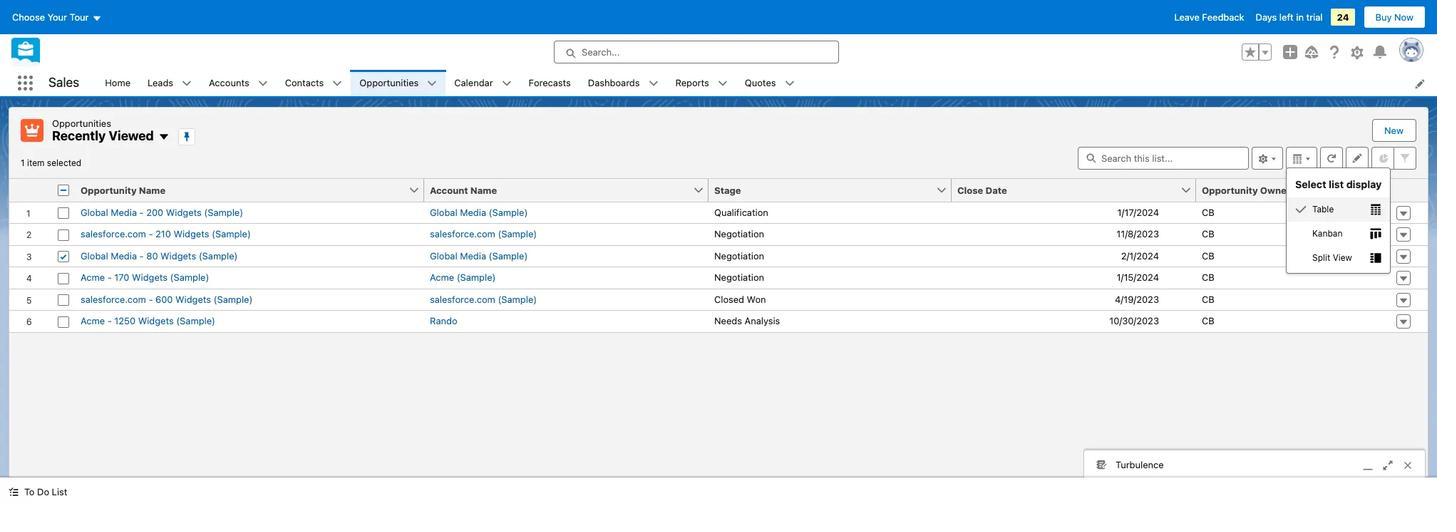 Task type: locate. For each thing, give the bounding box(es) containing it.
salesforce.com (sample) link down acme (sample) link
[[430, 293, 537, 307]]

global for the global media - 80 widgets (sample) link
[[81, 250, 108, 261]]

dashboards list item
[[580, 70, 667, 96]]

1 horizontal spatial name
[[471, 184, 497, 196]]

opportunity name
[[81, 184, 166, 196]]

0 vertical spatial opportunities
[[360, 77, 419, 88]]

global media (sample) for negotiation
[[430, 250, 528, 261]]

negotiation
[[715, 228, 765, 240], [715, 250, 765, 261], [715, 272, 765, 283]]

widgets for 210
[[174, 228, 209, 240]]

1 salesforce.com (sample) link from the top
[[430, 227, 537, 241]]

widgets up salesforce.com - 210 widgets (sample)
[[166, 206, 202, 218]]

0 vertical spatial global media (sample) link
[[430, 206, 528, 220]]

global media (sample) link for qualification
[[430, 206, 528, 220]]

opportunity
[[81, 184, 137, 196], [1202, 184, 1258, 196]]

global up acme - 170 widgets (sample)
[[81, 250, 108, 261]]

1 vertical spatial salesforce.com (sample) link
[[430, 293, 537, 307]]

2 salesforce.com (sample) from the top
[[430, 293, 537, 305]]

accounts link
[[200, 70, 258, 96]]

widgets
[[166, 206, 202, 218], [174, 228, 209, 240], [161, 250, 196, 261], [132, 272, 168, 283], [175, 293, 211, 305], [138, 315, 174, 327]]

80
[[146, 250, 158, 261]]

name inside button
[[471, 184, 497, 196]]

-
[[139, 206, 144, 218], [149, 228, 153, 240], [139, 250, 144, 261], [107, 272, 112, 283], [149, 293, 153, 305], [107, 315, 112, 327]]

opportunity owner alias element
[[1197, 179, 1400, 202]]

text default image right reports
[[718, 79, 728, 89]]

dashboards
[[588, 77, 640, 88]]

text default image inside reports list item
[[718, 79, 728, 89]]

media down account name
[[460, 206, 486, 218]]

qualification
[[715, 206, 769, 218]]

opportunity left owner
[[1202, 184, 1258, 196]]

opportunity name element
[[75, 179, 433, 202]]

Search Recently Viewed list view. search field
[[1078, 147, 1249, 169]]

0 horizontal spatial opportunity
[[81, 184, 137, 196]]

salesforce.com (sample) up acme (sample)
[[430, 228, 537, 240]]

buy now
[[1376, 11, 1414, 23]]

text default image down opportunity owner alias element
[[1296, 204, 1307, 216]]

acme up rando
[[430, 272, 454, 283]]

opportunity down selected
[[81, 184, 137, 196]]

none search field inside "recently viewed|opportunities|list view" element
[[1078, 147, 1249, 169]]

acme left 1250 on the bottom of page
[[81, 315, 105, 327]]

acme (sample) link
[[430, 271, 496, 285]]

contacts
[[285, 77, 324, 88]]

1 opportunity from the left
[[81, 184, 137, 196]]

opportunities list item
[[351, 70, 446, 96]]

widgets for 600
[[175, 293, 211, 305]]

cell
[[52, 179, 75, 202]]

1 salesforce.com (sample) from the top
[[430, 228, 537, 240]]

text default image right the viewed
[[158, 131, 170, 143]]

global media (sample) down account name
[[430, 206, 528, 218]]

opportunity for opportunity owner alias
[[1202, 184, 1258, 196]]

2 vertical spatial negotiation
[[715, 272, 765, 283]]

recently viewed grid
[[9, 179, 1428, 333]]

salesforce.com - 210 widgets (sample) link
[[81, 227, 251, 241]]

2 salesforce.com (sample) link from the top
[[430, 293, 537, 307]]

global media (sample) for qualification
[[430, 206, 528, 218]]

split
[[1313, 252, 1331, 263]]

trial
[[1307, 11, 1323, 23]]

global media (sample) link down account name
[[430, 206, 528, 220]]

widgets down 600
[[138, 315, 174, 327]]

name up 200
[[139, 184, 166, 196]]

1 global media (sample) from the top
[[430, 206, 528, 218]]

210
[[156, 228, 171, 240]]

calendar
[[454, 77, 493, 88]]

3 cb from the top
[[1202, 250, 1215, 261]]

close date button
[[952, 179, 1181, 201]]

0 horizontal spatial name
[[139, 184, 166, 196]]

acme - 170 widgets (sample) link
[[81, 271, 209, 285]]

media up acme (sample)
[[460, 250, 486, 261]]

acme for acme (sample)
[[430, 272, 454, 283]]

recently viewed status
[[21, 157, 81, 168]]

group
[[1242, 43, 1272, 61]]

global down account
[[430, 206, 458, 218]]

text default image inside kanban link
[[1371, 228, 1382, 240]]

text default image inside accounts list item
[[258, 79, 268, 89]]

closed
[[715, 293, 745, 305]]

2/1/2024
[[1122, 250, 1160, 261]]

days left in trial
[[1256, 11, 1323, 23]]

to do list button
[[0, 478, 76, 506]]

acme left 170
[[81, 272, 105, 283]]

global down opportunity name
[[81, 206, 108, 218]]

salesforce.com - 210 widgets (sample)
[[81, 228, 251, 240]]

4 cb from the top
[[1202, 272, 1215, 283]]

salesforce.com (sample) down acme (sample) link
[[430, 293, 537, 305]]

name for opportunity name
[[139, 184, 166, 196]]

(sample)
[[204, 206, 243, 218], [489, 206, 528, 218], [212, 228, 251, 240], [498, 228, 537, 240], [199, 250, 238, 261], [489, 250, 528, 261], [170, 272, 209, 283], [457, 272, 496, 283], [214, 293, 253, 305], [498, 293, 537, 305], [176, 315, 215, 327]]

negotiation for global media (sample)
[[715, 250, 765, 261]]

cb
[[1202, 206, 1215, 218], [1202, 228, 1215, 240], [1202, 250, 1215, 261], [1202, 272, 1215, 283], [1202, 293, 1215, 305], [1202, 315, 1215, 327]]

- for 170
[[107, 272, 112, 283]]

170
[[114, 272, 129, 283]]

list
[[96, 70, 1438, 96]]

media for global media - 200 widgets (sample) link
[[111, 206, 137, 218]]

widgets right 210
[[174, 228, 209, 240]]

text default image for calendar
[[502, 79, 512, 89]]

close date
[[958, 184, 1007, 196]]

media up 170
[[111, 250, 137, 261]]

1 vertical spatial global media (sample)
[[430, 250, 528, 261]]

1/15/2024
[[1117, 272, 1160, 283]]

buy
[[1376, 11, 1392, 23]]

your
[[48, 11, 67, 23]]

leave
[[1175, 11, 1200, 23]]

1 vertical spatial global media (sample) link
[[430, 249, 528, 263]]

reports list item
[[667, 70, 737, 96]]

opportunities
[[360, 77, 419, 88], [52, 118, 111, 129]]

1 vertical spatial opportunities
[[52, 118, 111, 129]]

0 vertical spatial salesforce.com (sample)
[[430, 228, 537, 240]]

(sample) inside salesforce.com - 210 widgets (sample) link
[[212, 228, 251, 240]]

salesforce.com (sample) link for negotiation
[[430, 227, 537, 241]]

text default image inside to do list button
[[9, 487, 19, 497]]

opportunity inside opportunity owner alias button
[[1202, 184, 1258, 196]]

salesforce.com down 170
[[81, 293, 146, 305]]

- left 1250 on the bottom of page
[[107, 315, 112, 327]]

None search field
[[1078, 147, 1249, 169]]

text default image
[[182, 79, 192, 89], [258, 79, 268, 89], [427, 79, 437, 89], [158, 131, 170, 143], [1296, 204, 1307, 216], [1371, 204, 1382, 216], [1371, 253, 1382, 264], [9, 487, 19, 497]]

2 negotiation from the top
[[715, 250, 765, 261]]

1 vertical spatial negotiation
[[715, 250, 765, 261]]

home
[[105, 77, 131, 88]]

1 horizontal spatial opportunity
[[1202, 184, 1258, 196]]

11/8/2023
[[1117, 228, 1160, 240]]

media down opportunity name
[[111, 206, 137, 218]]

display
[[1347, 178, 1382, 190]]

widgets right 600
[[175, 293, 211, 305]]

text default image right leads
[[182, 79, 192, 89]]

global media (sample) link up acme (sample)
[[430, 249, 528, 263]]

0 vertical spatial negotiation
[[715, 228, 765, 240]]

text default image right view
[[1371, 253, 1382, 264]]

salesforce.com (sample) link
[[430, 227, 537, 241], [430, 293, 537, 307]]

2 name from the left
[[471, 184, 497, 196]]

opportunity inside opportunity name button
[[81, 184, 137, 196]]

kanban link
[[1287, 221, 1391, 246]]

1 name from the left
[[139, 184, 166, 196]]

- left 170
[[107, 272, 112, 283]]

0 vertical spatial salesforce.com (sample) link
[[430, 227, 537, 241]]

5 cb from the top
[[1202, 293, 1215, 305]]

global media (sample) link for negotiation
[[430, 249, 528, 263]]

text default image left calendar link
[[427, 79, 437, 89]]

do
[[37, 486, 49, 498]]

cb for 1/17/2024
[[1202, 206, 1215, 218]]

text default image right the quotes
[[785, 79, 795, 89]]

text default image down display
[[1371, 204, 1382, 216]]

- left 210
[[149, 228, 153, 240]]

global media - 80 widgets (sample) link
[[81, 249, 238, 263]]

text default image up split view "link"
[[1371, 228, 1382, 240]]

salesforce.com down acme (sample) link
[[430, 293, 496, 305]]

item number image
[[9, 179, 52, 201]]

acme (sample)
[[430, 272, 496, 283]]

split view link
[[1287, 246, 1391, 270]]

list
[[1329, 178, 1344, 190]]

home link
[[96, 70, 139, 96]]

global up acme (sample)
[[430, 250, 458, 261]]

new button
[[1374, 120, 1416, 141]]

text default image inside calendar list item
[[502, 79, 512, 89]]

now
[[1395, 11, 1414, 23]]

name
[[139, 184, 166, 196], [471, 184, 497, 196]]

opportunity owner alias
[[1202, 184, 1316, 196]]

negotiation for acme (sample)
[[715, 272, 765, 283]]

list containing home
[[96, 70, 1438, 96]]

calendar link
[[446, 70, 502, 96]]

1 negotiation from the top
[[715, 228, 765, 240]]

1 vertical spatial salesforce.com (sample)
[[430, 293, 537, 305]]

action element
[[1391, 179, 1428, 202]]

2 global media (sample) from the top
[[430, 250, 528, 261]]

account name element
[[424, 179, 717, 202]]

accounts
[[209, 77, 249, 88]]

quotes list item
[[737, 70, 803, 96]]

1 horizontal spatial opportunities
[[360, 77, 419, 88]]

text default image right accounts
[[258, 79, 268, 89]]

global media (sample) link
[[430, 206, 528, 220], [430, 249, 528, 263]]

widgets down '80'
[[132, 272, 168, 283]]

alias
[[1293, 184, 1316, 196]]

select
[[1296, 178, 1327, 190]]

leads
[[148, 77, 173, 88]]

contacts list item
[[276, 70, 351, 96]]

opportunities image
[[21, 119, 43, 142]]

1 cb from the top
[[1202, 206, 1215, 218]]

global media - 80 widgets (sample)
[[81, 250, 238, 261]]

0 horizontal spatial opportunities
[[52, 118, 111, 129]]

text default image inside split view "link"
[[1371, 253, 1382, 264]]

(sample) inside global media - 200 widgets (sample) link
[[204, 206, 243, 218]]

2 cb from the top
[[1202, 228, 1215, 240]]

recently viewed|opportunities|list view element
[[9, 107, 1429, 478]]

text default image inside the contacts list item
[[333, 79, 343, 89]]

3 negotiation from the top
[[715, 272, 765, 283]]

name inside button
[[139, 184, 166, 196]]

2 global media (sample) link from the top
[[430, 249, 528, 263]]

text default image left "to"
[[9, 487, 19, 497]]

sales
[[48, 75, 79, 90]]

0 vertical spatial global media (sample)
[[430, 206, 528, 218]]

text default image left reports "link"
[[649, 79, 659, 89]]

1 item selected
[[21, 157, 81, 168]]

text default image for quotes
[[785, 79, 795, 89]]

media
[[111, 206, 137, 218], [460, 206, 486, 218], [111, 250, 137, 261], [460, 250, 486, 261]]

text default image right 'contacts'
[[333, 79, 343, 89]]

text default image
[[333, 79, 343, 89], [502, 79, 512, 89], [649, 79, 659, 89], [718, 79, 728, 89], [785, 79, 795, 89], [1371, 228, 1382, 240]]

reports link
[[667, 70, 718, 96]]

global media (sample)
[[430, 206, 528, 218], [430, 250, 528, 261]]

salesforce.com (sample) link up acme (sample)
[[430, 227, 537, 241]]

1 global media (sample) link from the top
[[430, 206, 528, 220]]

text default image right calendar in the left of the page
[[502, 79, 512, 89]]

- left 600
[[149, 293, 153, 305]]

forecasts
[[529, 77, 571, 88]]

2 opportunity from the left
[[1202, 184, 1258, 196]]

(sample) inside the global media - 80 widgets (sample) link
[[199, 250, 238, 261]]

name right account
[[471, 184, 497, 196]]

text default image inside opportunities list item
[[427, 79, 437, 89]]

text default image inside dashboards list item
[[649, 79, 659, 89]]

salesforce.com (sample)
[[430, 228, 537, 240], [430, 293, 537, 305]]

1250
[[114, 315, 136, 327]]

account name button
[[424, 179, 693, 201]]

text default image inside quotes list item
[[785, 79, 795, 89]]

global media (sample) up acme (sample)
[[430, 250, 528, 261]]



Task type: describe. For each thing, give the bounding box(es) containing it.
days
[[1256, 11, 1277, 23]]

choose your tour button
[[11, 6, 102, 29]]

salesforce.com (sample) link for closed won
[[430, 293, 537, 307]]

opportunity for opportunity name
[[81, 184, 137, 196]]

close
[[958, 184, 984, 196]]

rando
[[430, 315, 457, 327]]

name for account name
[[471, 184, 497, 196]]

acme - 1250 widgets (sample)
[[81, 315, 215, 327]]

action image
[[1391, 179, 1428, 201]]

select list display menu
[[1287, 171, 1391, 270]]

cell inside recently viewed grid
[[52, 179, 75, 202]]

media for global media (sample) link corresponding to qualification
[[460, 206, 486, 218]]

acme for acme - 170 widgets (sample)
[[81, 272, 105, 283]]

(sample) inside salesforce.com - 600 widgets (sample) link
[[214, 293, 253, 305]]

dashboards link
[[580, 70, 649, 96]]

in
[[1297, 11, 1304, 23]]

salesforce.com - 600 widgets (sample) link
[[81, 293, 253, 307]]

date
[[986, 184, 1007, 196]]

widgets for 1250
[[138, 315, 174, 327]]

closed won
[[715, 293, 766, 305]]

search... button
[[554, 41, 839, 63]]

split view
[[1313, 252, 1353, 263]]

quotes link
[[737, 70, 785, 96]]

opportunity name button
[[75, 179, 409, 201]]

global for global media (sample) link corresponding to qualification
[[430, 206, 458, 218]]

needs
[[715, 315, 742, 327]]

global media - 200 widgets (sample) link
[[81, 206, 243, 220]]

(sample) inside acme - 1250 widgets (sample) link
[[176, 315, 215, 327]]

leads link
[[139, 70, 182, 96]]

accounts list item
[[200, 70, 276, 96]]

close date element
[[952, 179, 1205, 202]]

acme - 170 widgets (sample)
[[81, 272, 209, 283]]

left
[[1280, 11, 1294, 23]]

leave feedback link
[[1175, 11, 1245, 23]]

negotiation for salesforce.com (sample)
[[715, 228, 765, 240]]

tour
[[70, 11, 89, 23]]

turbulence
[[1116, 459, 1164, 470]]

won
[[747, 293, 766, 305]]

calendar list item
[[446, 70, 520, 96]]

kanban
[[1313, 228, 1343, 239]]

4/19/2023
[[1115, 293, 1160, 305]]

salesforce.com - 600 widgets (sample)
[[81, 293, 253, 305]]

- left '80'
[[139, 250, 144, 261]]

widgets for 170
[[132, 272, 168, 283]]

global for global media - 200 widgets (sample) link
[[81, 206, 108, 218]]

cb for 11/8/2023
[[1202, 228, 1215, 240]]

200
[[146, 206, 163, 218]]

salesforce.com up acme (sample)
[[430, 228, 496, 240]]

- left 200
[[139, 206, 144, 218]]

salesforce.com (sample) for closed won
[[430, 293, 537, 305]]

view
[[1333, 252, 1353, 263]]

item
[[27, 157, 45, 168]]

10/30/2023
[[1110, 315, 1160, 327]]

search...
[[582, 46, 620, 58]]

rando link
[[430, 314, 457, 328]]

text default image for dashboards
[[649, 79, 659, 89]]

stage element
[[709, 179, 961, 202]]

new
[[1385, 125, 1404, 136]]

list
[[52, 486, 67, 498]]

- for 210
[[149, 228, 153, 240]]

- for 1250
[[107, 315, 112, 327]]

select list display
[[1296, 178, 1382, 190]]

leads list item
[[139, 70, 200, 96]]

table link
[[1287, 197, 1391, 221]]

table
[[1313, 204, 1334, 214]]

widgets down salesforce.com - 210 widgets (sample) link
[[161, 250, 196, 261]]

selected
[[47, 157, 81, 168]]

acme - 1250 widgets (sample) link
[[81, 314, 215, 328]]

opportunities link
[[351, 70, 427, 96]]

text default image for contacts
[[333, 79, 343, 89]]

salesforce.com up 170
[[81, 228, 146, 240]]

to do list
[[24, 486, 67, 498]]

account
[[430, 184, 468, 196]]

- for 600
[[149, 293, 153, 305]]

choose your tour
[[12, 11, 89, 23]]

text default image inside leads list item
[[182, 79, 192, 89]]

account name
[[430, 184, 497, 196]]

reports
[[676, 77, 709, 88]]

owner
[[1261, 184, 1291, 196]]

choose
[[12, 11, 45, 23]]

(sample) inside acme - 170 widgets (sample) link
[[170, 272, 209, 283]]

quotes
[[745, 77, 776, 88]]

6 cb from the top
[[1202, 315, 1215, 327]]

feedback
[[1203, 11, 1245, 23]]

buy now button
[[1364, 6, 1426, 29]]

analysis
[[745, 315, 780, 327]]

cb for 1/15/2024
[[1202, 272, 1215, 283]]

opportunities inside list item
[[360, 77, 419, 88]]

1
[[21, 157, 25, 168]]

media for the global media - 80 widgets (sample) link
[[111, 250, 137, 261]]

salesforce.com (sample) for negotiation
[[430, 228, 537, 240]]

opportunity owner alias button
[[1197, 179, 1376, 201]]

viewed
[[109, 128, 154, 143]]

(sample) inside acme (sample) link
[[457, 272, 496, 283]]

to
[[24, 486, 35, 498]]

stage button
[[709, 179, 936, 201]]

contacts link
[[276, 70, 333, 96]]

recently viewed
[[52, 128, 154, 143]]

media for global media (sample) link corresponding to negotiation
[[460, 250, 486, 261]]

acme for acme - 1250 widgets (sample)
[[81, 315, 105, 327]]

item number element
[[9, 179, 52, 202]]

leave feedback
[[1175, 11, 1245, 23]]

cb for 2/1/2024
[[1202, 250, 1215, 261]]

600
[[156, 293, 173, 305]]

1/17/2024
[[1118, 206, 1160, 218]]

text default image for reports
[[718, 79, 728, 89]]

global for global media (sample) link corresponding to negotiation
[[430, 250, 458, 261]]

stage
[[715, 184, 741, 196]]



Task type: vqa. For each thing, say whether or not it's contained in the screenshot.
text default icon in the Quotes 'list item'
yes



